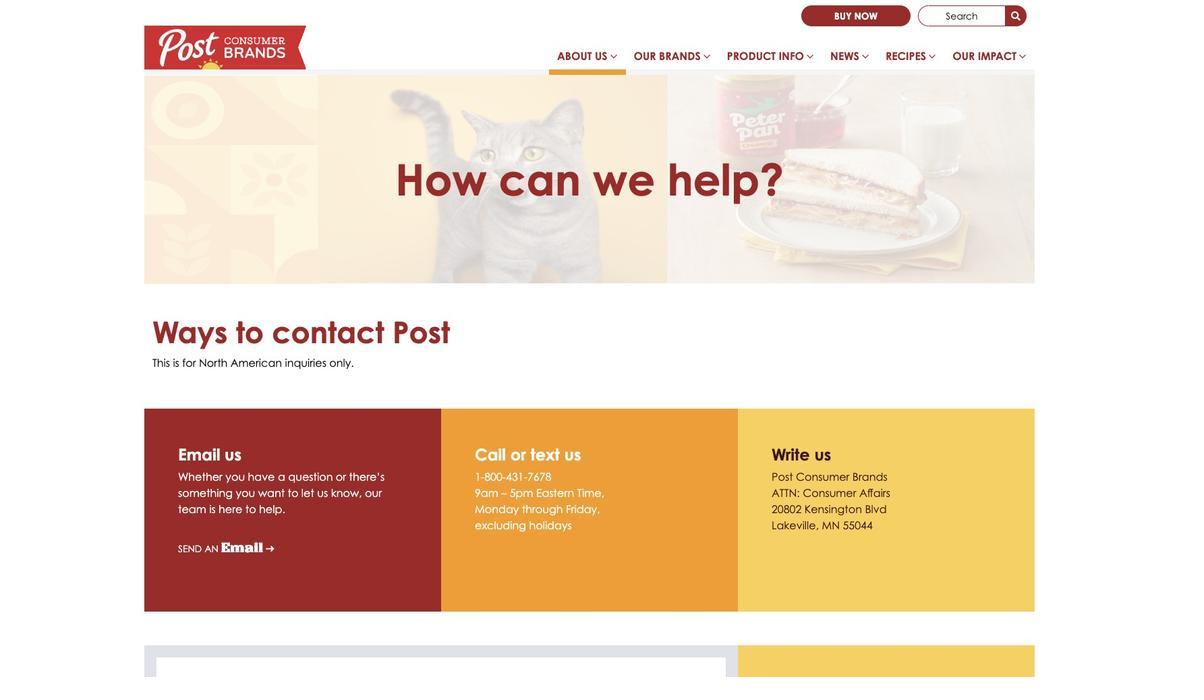 Task type: vqa. For each thing, say whether or not it's contained in the screenshot.
TEXT
yes



Task type: describe. For each thing, give the bounding box(es) containing it.
have
[[248, 470, 275, 484]]

blvd
[[865, 503, 887, 516]]

long arrow right image
[[266, 545, 274, 555]]

our
[[365, 486, 382, 500]]

help.
[[259, 503, 285, 516]]

or inside call or text us 1-800-431-7678 9am – 5pm eastern time, monday through friday, excluding holidays
[[510, 444, 526, 465]]

ways to contact post this is for north american inquiries only.
[[152, 315, 450, 369]]

us up something
[[225, 444, 242, 465]]

product info link
[[719, 42, 822, 75]]

time,
[[577, 486, 604, 500]]

write us post consumer brands attn: consumer affairs 20802 kensington blvd lakeville, mn 55044
[[772, 444, 890, 532]]

0 vertical spatial brands
[[659, 49, 701, 63]]

our for our impact
[[953, 49, 975, 63]]

0 vertical spatial you
[[226, 470, 245, 484]]

now
[[854, 10, 878, 22]]

7678
[[527, 470, 551, 484]]

here
[[219, 503, 242, 516]]

5pm
[[510, 486, 533, 500]]

buy now
[[834, 10, 878, 22]]

for
[[182, 356, 196, 369]]

0 vertical spatial consumer
[[796, 470, 849, 484]]

something
[[178, 486, 233, 500]]

american
[[231, 356, 282, 369]]

search image
[[1011, 12, 1021, 22]]

our impact
[[953, 49, 1016, 63]]

is inside email us whether you have a question or there's something you want to let us know, our team is here to help.
[[209, 503, 216, 516]]

call or text us 1-800-431-7678 9am – 5pm eastern time, monday through friday, excluding holidays
[[475, 444, 604, 532]]

–
[[501, 486, 507, 500]]

431-
[[506, 470, 527, 484]]

buy now menu item
[[801, 5, 911, 26]]

lakeville,
[[772, 519, 819, 532]]

buy now link
[[801, 5, 911, 26]]

inquiries
[[285, 356, 326, 369]]

email us whether you have a question or there's something you want to let us know, our team is here to help.
[[178, 444, 385, 516]]

1-800-431-7678 link
[[475, 470, 551, 484]]

can
[[499, 153, 581, 206]]

about us link
[[549, 42, 626, 75]]

1 vertical spatial email
[[221, 540, 263, 555]]

there's
[[349, 470, 385, 484]]

recipes
[[886, 49, 926, 63]]

ways
[[152, 315, 228, 350]]

us
[[595, 49, 607, 63]]

want
[[258, 486, 285, 500]]

1 vertical spatial to
[[288, 486, 298, 500]]

product info
[[727, 49, 804, 63]]

20802
[[772, 503, 802, 516]]

1-
[[475, 470, 484, 484]]

eastern
[[536, 486, 574, 500]]

1 vertical spatial you
[[236, 486, 255, 500]]

north
[[199, 356, 228, 369]]

how
[[395, 153, 487, 206]]

recipes link
[[878, 42, 944, 75]]

only.
[[329, 356, 354, 369]]



Task type: locate. For each thing, give the bounding box(es) containing it.
our brands
[[634, 49, 701, 63]]

0 horizontal spatial is
[[173, 356, 179, 369]]

excluding
[[475, 519, 526, 532]]

to right here on the left
[[245, 503, 256, 516]]

1 vertical spatial or
[[336, 470, 346, 484]]

about
[[557, 49, 592, 63]]

1 horizontal spatial is
[[209, 503, 216, 516]]

contact
[[272, 315, 384, 350]]

consumer
[[796, 470, 849, 484], [803, 486, 856, 500]]

0 vertical spatial or
[[510, 444, 526, 465]]

0 horizontal spatial brands
[[659, 49, 701, 63]]

1 vertical spatial post
[[772, 470, 793, 484]]

our brands link
[[626, 42, 719, 75]]

is down something
[[209, 503, 216, 516]]

an
[[204, 543, 218, 555]]

buy
[[834, 10, 852, 22]]

write
[[772, 444, 810, 465]]

is left for
[[173, 356, 179, 369]]

we
[[593, 153, 655, 206]]

55044
[[843, 519, 873, 532]]

0 horizontal spatial our
[[634, 49, 656, 63]]

monday
[[475, 503, 519, 516]]

how can we help?
[[395, 153, 784, 206]]

a
[[278, 470, 285, 484]]

news
[[830, 49, 859, 63]]

info
[[779, 49, 804, 63]]

you left have
[[226, 470, 245, 484]]

1 horizontal spatial post
[[772, 470, 793, 484]]

to inside the ways to contact post this is for north american inquiries only.
[[236, 315, 264, 350]]

to left let
[[288, 486, 298, 500]]

is inside the ways to contact post this is for north american inquiries only.
[[173, 356, 179, 369]]

this
[[152, 356, 170, 369]]

1 vertical spatial is
[[209, 503, 216, 516]]

you
[[226, 470, 245, 484], [236, 486, 255, 500]]

or up "431-"
[[510, 444, 526, 465]]

2 vertical spatial to
[[245, 503, 256, 516]]

call
[[475, 444, 506, 465]]

1 horizontal spatial email
[[221, 540, 263, 555]]

question
[[288, 470, 333, 484]]

us inside write us post consumer brands attn: consumer affairs 20802 kensington blvd lakeville, mn 55044
[[814, 444, 831, 465]]

send
[[178, 543, 202, 555]]

1 horizontal spatial our
[[953, 49, 975, 63]]

0 horizontal spatial email
[[178, 444, 220, 465]]

0 vertical spatial email
[[178, 444, 220, 465]]

brands inside write us post consumer brands attn: consumer affairs 20802 kensington blvd lakeville, mn 55044
[[852, 470, 887, 484]]

our impact link
[[944, 42, 1035, 75]]

a cat next to a peanut butter sandwich image
[[144, 75, 1035, 284]]

us right let
[[317, 486, 328, 500]]

email up whether
[[178, 444, 220, 465]]

impact
[[978, 49, 1016, 63]]

send an email
[[178, 540, 263, 555]]

news link
[[822, 42, 878, 75]]

text
[[531, 444, 560, 465]]

to up american in the bottom of the page
[[236, 315, 264, 350]]

post inside the ways to contact post this is for north american inquiries only.
[[393, 315, 450, 350]]

attn:
[[772, 486, 800, 500]]

post
[[393, 315, 450, 350], [772, 470, 793, 484]]

friday,
[[566, 503, 600, 516]]

or
[[510, 444, 526, 465], [336, 470, 346, 484]]

menu
[[549, 42, 1035, 75]]

0 vertical spatial post
[[393, 315, 450, 350]]

mn
[[822, 519, 840, 532]]

our left impact
[[953, 49, 975, 63]]

kensington
[[805, 503, 862, 516]]

or up know,
[[336, 470, 346, 484]]

email
[[178, 444, 220, 465], [221, 540, 263, 555]]

post consumer brands image
[[144, 26, 306, 69]]

our right us
[[634, 49, 656, 63]]

post inside write us post consumer brands attn: consumer affairs 20802 kensington blvd lakeville, mn 55044
[[772, 470, 793, 484]]

or inside email us whether you have a question or there's something you want to let us know, our team is here to help.
[[336, 470, 346, 484]]

brands
[[659, 49, 701, 63], [852, 470, 887, 484]]

team
[[178, 503, 206, 516]]

1 our from the left
[[634, 49, 656, 63]]

2 our from the left
[[953, 49, 975, 63]]

us right write
[[814, 444, 831, 465]]

affairs
[[859, 486, 890, 500]]

0 horizontal spatial or
[[336, 470, 346, 484]]

1 horizontal spatial brands
[[852, 470, 887, 484]]

to
[[236, 315, 264, 350], [288, 486, 298, 500], [245, 503, 256, 516]]

0 vertical spatial to
[[236, 315, 264, 350]]

you up here on the left
[[236, 486, 255, 500]]

help?
[[667, 153, 784, 206]]

know,
[[331, 486, 362, 500]]

whether
[[178, 470, 223, 484]]

email inside email us whether you have a question or there's something you want to let us know, our team is here to help.
[[178, 444, 220, 465]]

None search field
[[918, 5, 1027, 26]]

email left long arrow right image
[[221, 540, 263, 555]]

through
[[522, 503, 563, 516]]

menu containing about us
[[549, 42, 1035, 75]]

us right text
[[564, 444, 581, 465]]

1 vertical spatial consumer
[[803, 486, 856, 500]]

holidays
[[529, 519, 572, 532]]

is
[[173, 356, 179, 369], [209, 503, 216, 516]]

0 vertical spatial is
[[173, 356, 179, 369]]

1 vertical spatial brands
[[852, 470, 887, 484]]

1 horizontal spatial or
[[510, 444, 526, 465]]

Search text field
[[918, 5, 1006, 26]]

let
[[301, 486, 314, 500]]

9am
[[475, 486, 498, 500]]

our
[[634, 49, 656, 63], [953, 49, 975, 63]]

0 horizontal spatial post
[[393, 315, 450, 350]]

us
[[225, 444, 242, 465], [564, 444, 581, 465], [814, 444, 831, 465], [317, 486, 328, 500]]

our for our brands
[[634, 49, 656, 63]]

us inside call or text us 1-800-431-7678 9am – 5pm eastern time, monday through friday, excluding holidays
[[564, 444, 581, 465]]

product
[[727, 49, 776, 63]]

800-
[[484, 470, 506, 484]]

about us
[[557, 49, 607, 63]]



